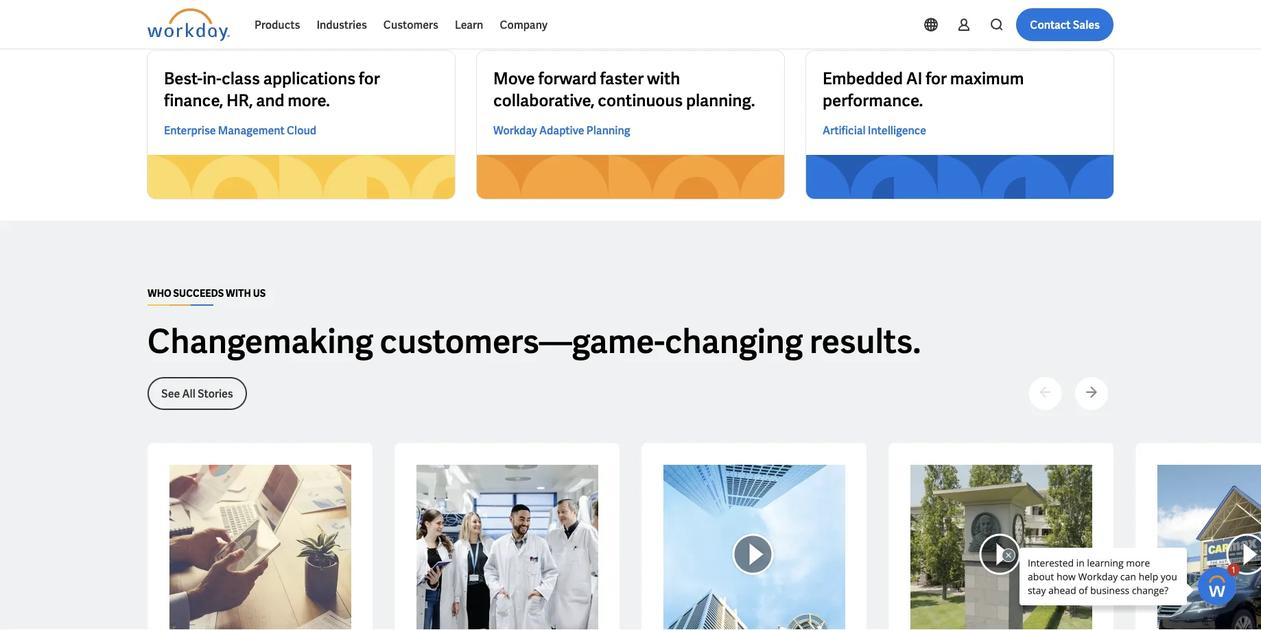 Task type: describe. For each thing, give the bounding box(es) containing it.
move forward faster with collaborative, continuous planning.
[[493, 68, 755, 111]]

see all stories
[[161, 387, 233, 401]]

artificial
[[823, 123, 866, 138]]

with
[[647, 68, 680, 89]]

faster
[[600, 68, 644, 89]]

us
[[253, 288, 266, 300]]

best-
[[164, 68, 203, 89]]

customers button
[[375, 8, 447, 41]]

finance,
[[164, 90, 223, 111]]

customers
[[383, 17, 438, 32]]

artificial intelligence link
[[823, 122, 926, 139]]

move
[[493, 68, 535, 89]]

stories
[[198, 387, 233, 401]]

hr,
[[226, 90, 253, 111]]

changing
[[665, 320, 803, 363]]

intelligence
[[868, 123, 926, 138]]

industries
[[317, 17, 367, 32]]

see all stories link
[[148, 377, 247, 410]]

franklin templeton image
[[911, 465, 1092, 631]]

artificial intelligence
[[823, 123, 926, 138]]

continuous
[[598, 90, 683, 111]]

best-in-class applications for finance, hr, and more.
[[164, 68, 380, 111]]

and
[[256, 90, 284, 111]]

see
[[161, 387, 180, 401]]

who
[[148, 288, 171, 300]]

embedded ai for maximum performance.
[[823, 68, 1024, 111]]

enterprise management cloud
[[164, 123, 316, 138]]

more.
[[288, 90, 330, 111]]

maximum
[[950, 68, 1024, 89]]

learn
[[455, 17, 483, 32]]

class
[[222, 68, 260, 89]]

company button
[[492, 8, 556, 41]]

collaborative,
[[493, 90, 595, 111]]

contact
[[1030, 17, 1071, 32]]

contact sales
[[1030, 17, 1100, 32]]

applications
[[263, 68, 356, 89]]

in-
[[203, 68, 222, 89]]

for inside embedded ai for maximum performance.
[[926, 68, 947, 89]]

enterprise management cloud link
[[164, 122, 316, 139]]

changemaking customers—game-changing results.
[[148, 320, 921, 363]]

planning
[[587, 123, 630, 138]]

forward
[[538, 68, 597, 89]]

customers—game-
[[380, 320, 665, 363]]

workday
[[493, 123, 537, 138]]

ferring pharmaceuticals image
[[416, 465, 598, 631]]



Task type: vqa. For each thing, say whether or not it's contained in the screenshot.
Read Blog
no



Task type: locate. For each thing, give the bounding box(es) containing it.
performance.
[[823, 90, 923, 111]]

sales
[[1073, 17, 1100, 32]]

succeeds
[[173, 288, 224, 300]]

embedded
[[823, 68, 903, 89]]

for inside best-in-class applications for finance, hr, and more.
[[359, 68, 380, 89]]

cloud
[[287, 123, 316, 138]]

cushman & wakefield image
[[664, 465, 845, 631]]

results.
[[810, 320, 921, 363]]

2 for from the left
[[926, 68, 947, 89]]

ai
[[906, 68, 922, 89]]

products button
[[246, 8, 308, 41]]

changemaking
[[148, 320, 373, 363]]

adaptive
[[539, 123, 584, 138]]

workday adaptive planning link
[[493, 122, 630, 139]]

industries button
[[308, 8, 375, 41]]

for right applications
[[359, 68, 380, 89]]

carmax image
[[1158, 465, 1261, 631]]

pwc image
[[169, 465, 351, 631]]

contact sales link
[[1016, 8, 1114, 41]]

management
[[218, 123, 285, 138]]

enterprise
[[164, 123, 216, 138]]

for
[[359, 68, 380, 89], [926, 68, 947, 89]]

for right ai
[[926, 68, 947, 89]]

with
[[226, 288, 251, 300]]

desktop view of financial management operational analysis dashboard showing operating expenses by cost center and mobile view of human capital management home screen showing suggested tasks and announcements. image
[[642, 0, 1114, 29]]

1 horizontal spatial for
[[926, 68, 947, 89]]

planning.
[[686, 90, 755, 111]]

go to the homepage image
[[148, 8, 230, 41]]

who succeeds with us
[[148, 288, 266, 300]]

products
[[255, 17, 300, 32]]

1 for from the left
[[359, 68, 380, 89]]

learn button
[[447, 8, 492, 41]]

all
[[182, 387, 195, 401]]

0 horizontal spatial for
[[359, 68, 380, 89]]

workday adaptive planning
[[493, 123, 630, 138]]

company
[[500, 17, 548, 32]]



